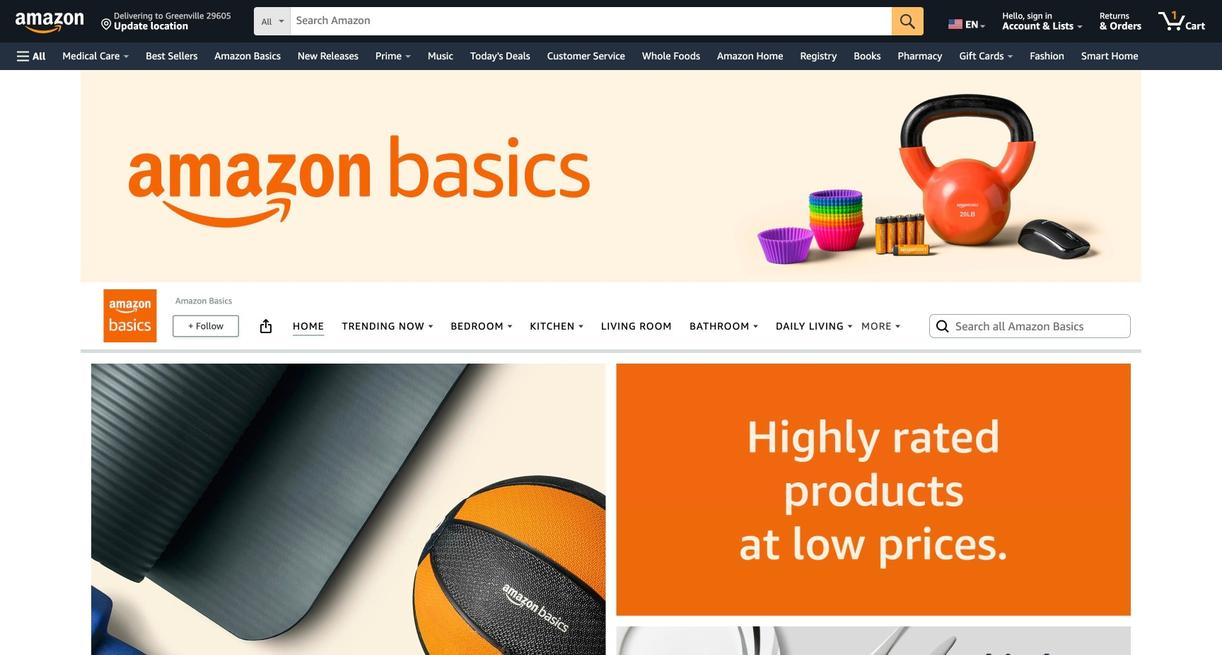 Task type: locate. For each thing, give the bounding box(es) containing it.
none search field inside navigation navigation
[[254, 7, 924, 37]]

navigation navigation
[[0, 0, 1222, 70]]

search image
[[935, 317, 951, 334]]

None search field
[[254, 7, 924, 37]]

None submit
[[892, 7, 924, 35]]



Task type: describe. For each thing, give the bounding box(es) containing it.
share image
[[258, 317, 274, 334]]

none submit inside search field
[[892, 7, 924, 35]]

Search Amazon text field
[[291, 8, 892, 35]]

Search all Amazon Basics search field
[[956, 314, 1108, 338]]

amazon image
[[16, 13, 84, 34]]

amazon basics logo image
[[104, 289, 157, 342]]



Task type: vqa. For each thing, say whether or not it's contained in the screenshot.
Blank Baseball Standard Official Size 9 inch Suitable for Youth League Practice Training Machine Pitching for Signature Adapt to Bat Play "image"
no



